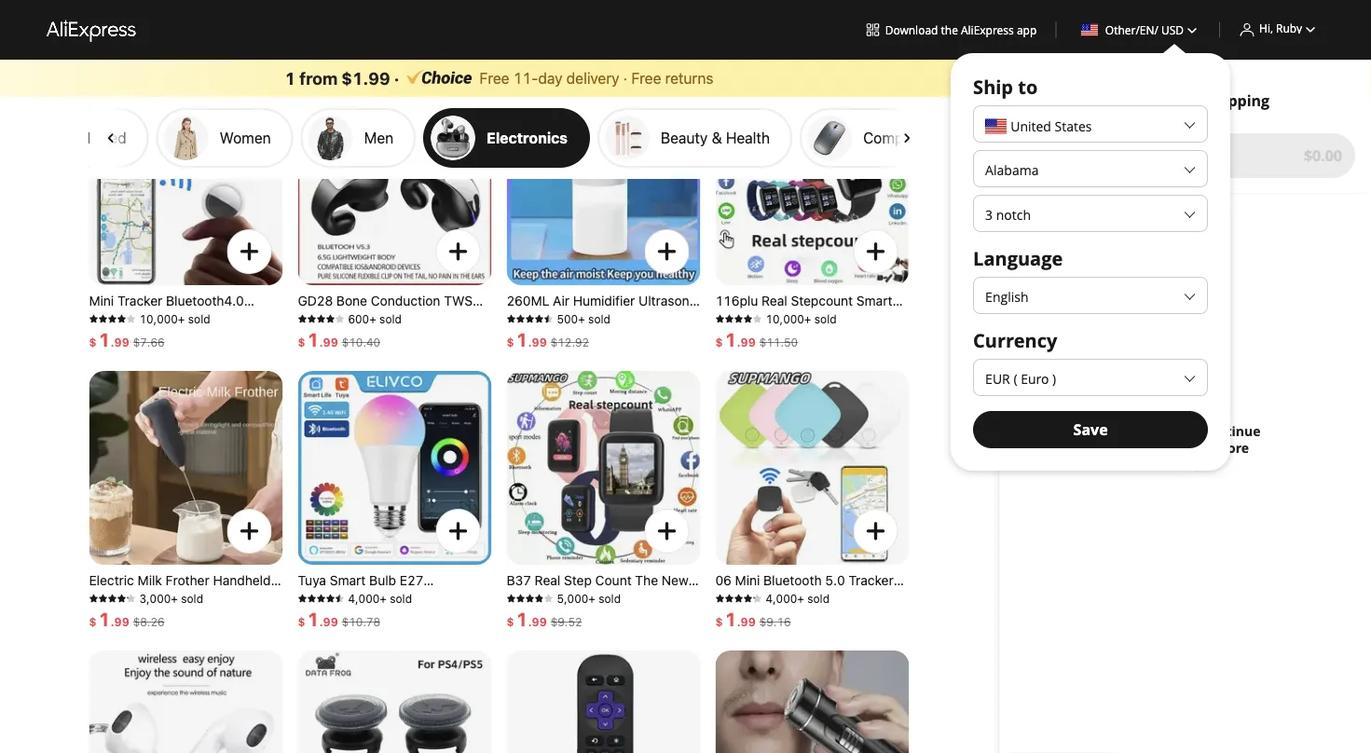 Task type: locate. For each thing, give the bounding box(es) containing it.
2 10,000+ from the left
[[766, 312, 811, 325]]

home inside electric milk frother handheld mixer coffee foamer egg beater cappuccino stirrer mini portable blenders home kitchen whisk tool
[[200, 623, 235, 638]]

round
[[813, 590, 852, 605]]

kids inside 06 mini bluetooth 5.0 tracker antilost device round pet kids bag wallet tracking smart finder locator
[[879, 590, 905, 605]]

1 horizontal spatial men
[[674, 590, 700, 605]]

0 horizontal spatial tracker
[[117, 293, 162, 309]]

0 horizontal spatial ·
[[394, 68, 399, 88]]

 for 260ml air humidifier ultrasonic mini aromatherapy diffuser portable sprayer usb essential oil atomizer led lamp for home car
[[652, 237, 682, 267]]

1 vertical spatial star
[[56, 129, 84, 146]]

. up noise
[[319, 336, 323, 349]]

1 horizontal spatial 4,000+
[[766, 592, 804, 605]]

app
[[363, 623, 387, 638]]

sold for humidifier
[[588, 312, 610, 325]]

kids inside mini tracker bluetooth4.0 smart locator smart anti lost device locator mobile keys pet kids finder for apple
[[89, 343, 115, 359]]

10,000+ sold down stepcount
[[766, 312, 837, 325]]

mini tracker bluetooth4.0 smart locator smart anti lost device locator mobile keys pet kids finder for apple
[[89, 293, 279, 359]]

$ down mixer
[[89, 615, 97, 628]]

1 vertical spatial bluetooth
[[763, 573, 822, 588]]

1 vertical spatial finder
[[715, 623, 753, 638]]

0 vertical spatial locator
[[129, 310, 174, 325]]

$ inside the $ 1 . 9 9 $10.78
[[298, 615, 305, 628]]

1 vertical spatial office
[[949, 129, 990, 146]]

beater
[[89, 606, 128, 622]]

smart inside 06 mini bluetooth 5.0 tracker antilost device round pet kids bag wallet tracking smart finder locator
[[838, 606, 874, 622]]

1 vertical spatial to
[[1183, 439, 1197, 457]]

1 horizontal spatial for
[[1147, 90, 1169, 110]]

portable up kitchen
[[89, 623, 140, 638]]

$
[[89, 336, 97, 349], [298, 336, 305, 349], [507, 336, 514, 349], [715, 336, 723, 349], [89, 615, 97, 628], [298, 615, 305, 628], [507, 615, 514, 628], [715, 615, 723, 628]]

3
[[1134, 90, 1143, 110], [985, 206, 993, 223]]

$ up noise
[[298, 336, 305, 349]]

alabama
[[985, 161, 1039, 178]]

pet down lost
[[259, 327, 279, 342]]

men
[[365, 129, 394, 146], [715, 343, 741, 359], [674, 590, 700, 605]]

. down mixer
[[110, 615, 114, 628]]

260ml
[[507, 293, 549, 309]]

1 for 06 mini bluetooth 5.0 tracker antilost device round pet kids bag wallet tracking smart finder locator
[[725, 608, 737, 630]]

0 vertical spatial 5-
[[40, 30, 56, 48]]

bulb left e27
[[369, 573, 396, 588]]

led up 240v
[[453, 590, 477, 605]]

4,000+ sold
[[348, 592, 412, 605], [766, 592, 830, 605]]

watch up suitable
[[824, 327, 863, 342]]

5,000+ sold
[[557, 592, 621, 605]]

smart down count
[[593, 590, 629, 605]]

1 vertical spatial 5-star rated
[[40, 129, 127, 146]]

0 horizontal spatial 10,000+
[[139, 312, 185, 325]]

1 vertical spatial 
[[103, 129, 120, 146]]

device inside 06 mini bluetooth 5.0 tracker antilost device round pet kids bag wallet tracking smart finder locator
[[768, 590, 809, 605]]

device up tracking
[[768, 590, 809, 605]]

1 horizontal spatial home
[[381, 640, 416, 655]]

. right oil
[[528, 336, 532, 349]]

portable up oil
[[507, 327, 557, 342]]

sold for frother
[[181, 592, 203, 605]]

ruby
[[1276, 20, 1302, 35]]

. inside $ 1 . 9 9 $8.26
[[110, 615, 114, 628]]

0 vertical spatial device
[[89, 327, 130, 342]]

computer & office up ship
[[864, 30, 990, 48]]

0 horizontal spatial led
[[453, 590, 477, 605]]

finder inside 06 mini bluetooth 5.0 tracker antilost device round pet kids bag wallet tracking smart finder locator
[[715, 623, 753, 638]]

1 horizontal spatial tracker
[[849, 573, 894, 588]]

computer & office down ship
[[864, 129, 990, 146]]

. inside $ 1 . 9 9 $11.50
[[737, 336, 741, 349]]

. inside $ 1 . 9 9 $9.16
[[737, 615, 741, 628]]

men down connected
[[715, 343, 741, 359]]

$ down 116plu
[[715, 336, 723, 349]]

stirrer
[[207, 606, 245, 622]]

1 & from the top
[[935, 30, 945, 48]]

fitness
[[583, 606, 626, 622]]

bulb up life
[[332, 606, 359, 622]]

mini up antilost
[[735, 573, 760, 588]]

$1.99
[[341, 68, 390, 88]]

led
[[583, 343, 608, 359], [453, 590, 477, 605]]

0 vertical spatial 
[[103, 30, 120, 48]]

. inside the $ 1 . 9 9 $10.78
[[319, 615, 323, 628]]

1 down antilost
[[725, 608, 737, 630]]

real up the multi
[[762, 293, 787, 309]]

0 horizontal spatial device
[[89, 327, 130, 342]]

0 vertical spatial portable
[[507, 327, 557, 342]]

0 vertical spatial and
[[745, 343, 769, 359]]

2 office from the top
[[949, 129, 990, 146]]

portable inside 260ml air humidifier ultrasonic mini aromatherapy diffuser portable sprayer usb essential oil atomizer led lamp for home car
[[507, 327, 557, 342]]

& left aliexpress at the right top of the page
[[935, 30, 945, 48]]

euro
[[1021, 370, 1049, 387]]

500+
[[557, 312, 585, 325]]

real inside b37 real step count the new rechargeable smart watch men and women fitness watch phone connection is fully compati
[[535, 573, 560, 588]]

$ inside the $ 1 . 9 9 $9.52
[[507, 615, 514, 628]]

1 vertical spatial 3
[[985, 206, 993, 223]]

3 left notch
[[985, 206, 993, 223]]

1 horizontal spatial 10,000+ sold
[[766, 312, 837, 325]]

1 vertical spatial device
[[768, 590, 809, 605]]

1 vertical spatial 5-
[[40, 129, 56, 146]]

0 horizontal spatial and
[[507, 606, 531, 622]]

$ for b37 real step count the new rechargeable smart watch men and women fitness watch phone connection is fully compati
[[507, 615, 514, 628]]

1 up noise
[[307, 328, 319, 350]]

$ inside $ 1 . 9 9 $10.40
[[298, 336, 305, 349]]

bluetooth4.0
[[166, 293, 244, 309]]

keys
[[227, 327, 255, 342]]

real up rechargeable
[[535, 573, 560, 588]]

10,000+ up $7.66
[[139, 312, 185, 325]]

1 horizontal spatial 10,000+
[[766, 312, 811, 325]]

mini inside electric milk frother handheld mixer coffee foamer egg beater cappuccino stirrer mini portable blenders home kitchen whisk tool
[[248, 606, 273, 622]]

 for 06 mini bluetooth 5.0 tracker antilost device round pet kids bag wallet tracking smart finder locator
[[861, 516, 891, 546]]

atomizer
[[526, 343, 580, 359]]

game
[[341, 343, 376, 359]]

office
[[949, 30, 990, 48], [949, 129, 990, 146]]

smart down 'function'
[[785, 327, 821, 342]]

sold down e27
[[390, 592, 412, 605]]

0 vertical spatial 
[[898, 30, 915, 48]]

10,000+ sold up the mobile
[[139, 312, 210, 325]]

0 vertical spatial real
[[762, 293, 787, 309]]

1 horizontal spatial free
[[631, 69, 661, 87]]

0 horizontal spatial 10,000+ sold
[[139, 312, 210, 325]]

from
[[299, 68, 338, 88]]

0 vertical spatial finder
[[119, 343, 157, 359]]

1 horizontal spatial led
[[583, 343, 608, 359]]

humidifier
[[573, 293, 635, 309]]

smart up $ 1 . 9 9 $7.66
[[89, 310, 125, 325]]

1 vertical spatial and
[[715, 360, 739, 376]]

& left united
[[935, 129, 945, 146]]

sold up fitness
[[599, 592, 621, 605]]

1 up compati
[[516, 608, 528, 630]]

and down connected
[[745, 343, 769, 359]]

0 horizontal spatial bluetooth
[[378, 310, 436, 325]]

2 computer from the top
[[864, 129, 931, 146]]

1 for gd28 bone conduction tws headphones bluetooth v5.3 ear clip lightweight business sports game headset with mic noise reduction
[[307, 328, 319, 350]]

. inside $ 1 . 9 9 $7.66
[[110, 336, 114, 349]]

2 4,000+ from the left
[[766, 592, 804, 605]]

1 vertical spatial computer
[[864, 129, 931, 146]]

. for tuya
[[319, 615, 323, 628]]

1 10,000+ sold from the left
[[139, 312, 210, 325]]

gd28
[[298, 293, 333, 309]]

3,000+
[[139, 592, 178, 605]]

conduction
[[371, 293, 440, 309]]

0 vertical spatial &
[[935, 30, 945, 48]]

home down control
[[381, 640, 416, 655]]

real inside 116plu real stepcount smart watch multi function step connected smart watch for men and women suitable for and android
[[762, 293, 787, 309]]

0 vertical spatial tracker
[[117, 293, 162, 309]]

4,000+ sold up rgbcw
[[348, 592, 412, 605]]

/
[[1154, 22, 1158, 37]]

device left $7.66
[[89, 327, 130, 342]]

watch down 116plu
[[715, 310, 753, 325]]

finder down bag
[[715, 623, 753, 638]]

0 horizontal spatial women
[[220, 129, 271, 146]]

1 horizontal spatial and
[[715, 360, 739, 376]]

1 vertical spatial men
[[715, 343, 741, 359]]

smart up the mobile
[[178, 310, 214, 325]]

finder inside mini tracker bluetooth4.0 smart locator smart anti lost device locator mobile keys pet kids finder for apple
[[119, 343, 157, 359]]

step inside b37 real step count the new rechargeable smart watch men and women fitness watch phone connection is fully compati
[[564, 573, 592, 588]]

tracker right "5.0"
[[849, 573, 894, 588]]

real for 116plu
[[762, 293, 787, 309]]

1 vertical spatial home
[[200, 623, 235, 638]]

. for gd28
[[319, 336, 323, 349]]

4,000+ for bluetooth
[[766, 592, 804, 605]]

1 horizontal spatial step
[[846, 310, 874, 325]]

en
[[1140, 22, 1154, 37]]

. left wallet
[[737, 615, 741, 628]]

mini inside 06 mini bluetooth 5.0 tracker antilost device round pet kids bag wallet tracking smart finder locator
[[735, 573, 760, 588]]

$ inside $ 1 . 9 9 $11.50
[[715, 336, 723, 349]]

. for b37
[[528, 615, 532, 628]]

0 vertical spatial led
[[583, 343, 608, 359]]

4,000+ sold up tracking
[[766, 592, 830, 605]]

0 horizontal spatial bulb
[[332, 606, 359, 622]]

1 horizontal spatial bluetooth
[[763, 573, 822, 588]]

4,000+ up $10.78
[[348, 592, 387, 605]]

hi, ruby
[[1259, 20, 1302, 35]]

$ right "mic"
[[507, 336, 514, 349]]

· right $1.99 on the top left
[[394, 68, 399, 88]]

1 horizontal spatial real
[[762, 293, 787, 309]]

$ 1 . 9 9 $7.66
[[89, 328, 165, 350]]

cappuccino
[[132, 606, 204, 622]]

sold down conduction
[[379, 312, 402, 325]]

free left returns
[[631, 69, 661, 87]]

$ for mini tracker bluetooth4.0 smart locator smart anti lost device locator mobile keys pet kids finder for apple
[[89, 336, 97, 349]]

10,000+ sold for multi
[[766, 312, 837, 325]]

mini up $ 1 . 9 9 $7.66
[[89, 293, 114, 309]]

1 vertical spatial pet
[[855, 590, 875, 605]]

2  from the top
[[103, 129, 120, 146]]

1 vertical spatial tracker
[[849, 573, 894, 588]]

0 vertical spatial 5-star rated
[[40, 30, 127, 48]]

10,000+ sold
[[139, 312, 210, 325], [766, 312, 837, 325]]

0 vertical spatial computer & office
[[864, 30, 990, 48]]

0 vertical spatial pet
[[259, 327, 279, 342]]

2 4,000+ sold from the left
[[766, 592, 830, 605]]

0 vertical spatial 3
[[1134, 90, 1143, 110]]

and up phone
[[507, 606, 531, 622]]

for down essential
[[648, 343, 665, 359]]

smart inside b37 real step count the new rechargeable smart watch men and women fitness watch phone connection is fully compati
[[593, 590, 629, 605]]

1 4,000+ from the left
[[348, 592, 387, 605]]

$ left $7.66
[[89, 336, 97, 349]]

1 horizontal spatial pet
[[855, 590, 875, 605]]

2 vertical spatial home
[[381, 640, 416, 655]]

. inside $ 1 . 9 9 $10.40
[[319, 336, 323, 349]]

9
[[114, 336, 122, 349], [122, 336, 129, 349], [323, 336, 331, 349], [331, 336, 338, 349], [532, 336, 539, 349], [539, 336, 547, 349], [741, 336, 748, 349], [748, 336, 756, 349], [114, 615, 122, 628], [122, 615, 129, 628], [323, 615, 331, 628], [331, 615, 338, 628], [532, 615, 539, 628], [539, 615, 547, 628], [741, 615, 748, 628], [748, 615, 756, 628]]

device
[[89, 327, 130, 342], [768, 590, 809, 605]]

$ for electric milk frother handheld mixer coffee foamer egg beater cappuccino stirrer mini portable blenders home kitchen whisk tool
[[89, 615, 97, 628]]

1 vertical spatial rated
[[87, 129, 127, 146]]

for left free
[[1147, 90, 1169, 110]]

led inside 260ml air humidifier ultrasonic mini aromatherapy diffuser portable sprayer usb essential oil atomizer led lamp for home car
[[583, 343, 608, 359]]

lightweight
[[325, 327, 395, 342]]

sold down stepcount
[[814, 312, 837, 325]]

1 free from the left
[[480, 69, 509, 87]]

tracker up $ 1 . 9 9 $7.66
[[117, 293, 162, 309]]

. for 116plu
[[737, 336, 741, 349]]

$ up compati
[[507, 615, 514, 628]]

2 rated from the top
[[87, 129, 127, 146]]

2 5-star rated from the top
[[40, 129, 127, 146]]

computer & office
[[864, 30, 990, 48], [864, 129, 990, 146]]

fully
[[636, 623, 664, 638]]

 for 116plu real stepcount smart watch multi function step connected smart watch for men and women suitable for and android
[[861, 237, 891, 267]]

. inside $ 1 . 9 9 $12.92
[[528, 336, 532, 349]]

1 vertical spatial for
[[648, 343, 665, 359]]

260ml air humidifier ultrasonic mini aromatherapy diffuser portable sprayer usb essential oil atomizer led lamp for home car
[[507, 293, 700, 376]]

1 office from the top
[[949, 30, 990, 48]]

$ inside $ 1 . 9 9 $9.16
[[715, 615, 723, 628]]

1 vertical spatial step
[[564, 573, 592, 588]]

0 vertical spatial home
[[507, 360, 542, 376]]

portable
[[507, 327, 557, 342], [89, 623, 140, 638]]

tracker
[[117, 293, 162, 309], [849, 573, 894, 588]]

· right "delivery"
[[623, 69, 627, 87]]

600+ sold
[[348, 312, 402, 325]]

bluetooth
[[378, 310, 436, 325], [763, 573, 822, 588]]

finder left apple
[[119, 343, 157, 359]]

sold down humidifier
[[588, 312, 610, 325]]

bluetooth down conduction
[[378, 310, 436, 325]]

usb
[[611, 327, 637, 342]]

$ inside $ 1 . 9 9 $7.66
[[89, 336, 97, 349]]

4,000+
[[348, 592, 387, 605], [766, 592, 804, 605]]

0 vertical spatial for
[[1147, 90, 1169, 110]]

1 down 116plu
[[725, 328, 737, 350]]

sold down frother
[[181, 592, 203, 605]]

0 vertical spatial rated
[[87, 30, 127, 48]]

sold for step
[[599, 592, 621, 605]]

and left android
[[715, 360, 739, 376]]

to left explore
[[1183, 439, 1197, 457]]

2 vertical spatial and
[[507, 606, 531, 622]]

locator up $7.66
[[129, 310, 174, 325]]

bluetooth inside gd28 bone conduction tws headphones bluetooth v5.3 ear clip lightweight business sports game headset with mic noise reduction
[[378, 310, 436, 325]]

1 vertical spatial bulb
[[332, 606, 359, 622]]

pick
[[1100, 90, 1131, 110]]

2 10,000+ sold from the left
[[766, 312, 837, 325]]

returns
[[665, 69, 714, 87]]

sold for stepcount
[[814, 312, 837, 325]]

star
[[56, 30, 84, 48], [56, 129, 84, 146]]

1 horizontal spatial device
[[768, 590, 809, 605]]

. left $7.66
[[110, 336, 114, 349]]

$ up alexa
[[298, 615, 305, 628]]

1 horizontal spatial ·
[[623, 69, 627, 87]]

0 horizontal spatial step
[[564, 573, 592, 588]]

&
[[935, 30, 945, 48], [935, 129, 945, 146]]

11-
[[513, 69, 538, 87]]

0 horizontal spatial to
[[1018, 74, 1038, 99]]

home down the stirrer
[[200, 623, 235, 638]]

smart down round
[[838, 606, 874, 622]]

kids left $7.66
[[89, 343, 115, 359]]

$ down antilost
[[715, 615, 723, 628]]

women
[[220, 129, 271, 146], [772, 343, 818, 359], [534, 606, 580, 622]]

10,000+ up $11.50
[[766, 312, 811, 325]]

1 down 260ml
[[516, 328, 528, 350]]

0 horizontal spatial finder
[[119, 343, 157, 359]]

egg
[[218, 590, 241, 605]]

1 horizontal spatial finder
[[715, 623, 753, 638]]

$ 1 . 9 9 $10.78
[[298, 608, 380, 630]]

1 horizontal spatial portable
[[507, 327, 557, 342]]

milk
[[138, 573, 162, 588]]

mini inside mini tracker bluetooth4.0 smart locator smart anti lost device locator mobile keys pet kids finder for apple
[[89, 293, 114, 309]]

pet right round
[[855, 590, 875, 605]]

women inside b37 real step count the new rechargeable smart watch men and women fitness watch phone connection is fully compati
[[534, 606, 580, 622]]

10,000+ for real
[[766, 312, 811, 325]]

tracker inside 06 mini bluetooth 5.0 tracker antilost device round pet kids bag wallet tracking smart finder locator
[[849, 573, 894, 588]]

to right ship
[[1018, 74, 1038, 99]]

bulb
[[369, 573, 396, 588], [332, 606, 359, 622]]

antilost
[[715, 590, 765, 605]]

1 vertical spatial real
[[535, 573, 560, 588]]

1 horizontal spatial bulb
[[369, 573, 396, 588]]

2 horizontal spatial women
[[772, 343, 818, 359]]

2 free from the left
[[631, 69, 661, 87]]

gd28 bone conduction tws headphones bluetooth v5.3 ear clip lightweight business sports game headset with mic noise reduction
[[298, 293, 491, 376]]

mini down 260ml
[[507, 310, 531, 325]]

1 horizontal spatial kids
[[879, 590, 905, 605]]

0 horizontal spatial real
[[535, 573, 560, 588]]

0 horizontal spatial home
[[200, 623, 235, 638]]

the
[[635, 573, 658, 588]]

0 horizontal spatial 4,000+
[[348, 592, 387, 605]]

1
[[285, 68, 296, 88], [98, 328, 110, 350], [307, 328, 319, 350], [516, 328, 528, 350], [725, 328, 737, 350], [98, 608, 110, 630], [307, 608, 319, 630], [516, 608, 528, 630], [725, 608, 737, 630]]

rated
[[87, 30, 127, 48], [87, 129, 127, 146]]

1 vertical spatial portable
[[89, 623, 140, 638]]

kids
[[89, 343, 115, 359], [879, 590, 905, 605]]

home down oil
[[507, 360, 542, 376]]

yet?
[[1171, 422, 1198, 440]]

5,000+
[[557, 592, 595, 605]]

function
[[790, 310, 842, 325]]

2 vertical spatial locator
[[757, 623, 802, 638]]

clip
[[298, 327, 321, 342]]

car
[[546, 360, 567, 376]]

1 4,000+ sold from the left
[[348, 592, 412, 605]]

0 vertical spatial women
[[220, 129, 271, 146]]

. inside the $ 1 . 9 9 $9.52
[[528, 615, 532, 628]]

apple
[[183, 343, 218, 359]]

for inside mini tracker bluetooth4.0 smart locator smart anti lost device locator mobile keys pet kids finder for apple
[[160, 343, 180, 359]]

tws
[[444, 293, 473, 309]]

bluetooth up tracking
[[763, 573, 822, 588]]

step
[[846, 310, 874, 325], [564, 573, 592, 588]]

mini right the stirrer
[[248, 606, 273, 622]]

0 vertical spatial star
[[56, 30, 84, 48]]

currency
[[973, 327, 1057, 353]]

1 horizontal spatial women
[[534, 606, 580, 622]]

0 vertical spatial men
[[365, 129, 394, 146]]

2 vertical spatial men
[[674, 590, 700, 605]]

0 horizontal spatial 4,000+ sold
[[348, 592, 412, 605]]

step up the "5,000+"
[[564, 573, 592, 588]]

locator left the mobile
[[134, 327, 179, 342]]

kids right round
[[879, 590, 905, 605]]

1 10,000+ from the left
[[139, 312, 185, 325]]

to inside no items yet? continue shopping to explore more.
[[1183, 439, 1197, 457]]

1 vertical spatial &
[[935, 129, 945, 146]]

0 horizontal spatial free
[[480, 69, 509, 87]]

1 star from the top
[[56, 30, 84, 48]]

pet inside 06 mini bluetooth 5.0 tracker antilost device round pet kids bag wallet tracking smart finder locator
[[855, 590, 875, 605]]

0 vertical spatial step
[[846, 310, 874, 325]]

1 vertical spatial led
[[453, 590, 477, 605]]

1 horizontal spatial 4,000+ sold
[[766, 592, 830, 605]]

1 down mixer
[[98, 608, 110, 630]]

$ inside $ 1 . 9 9 $12.92
[[507, 336, 514, 349]]

sold for conduction
[[379, 312, 402, 325]]

led down sprayer
[[583, 343, 608, 359]]

. up compati
[[528, 615, 532, 628]]

stepcount
[[791, 293, 853, 309]]

for left apple
[[160, 343, 180, 359]]

0 vertical spatial computer
[[864, 30, 931, 48]]

english
[[985, 288, 1029, 305]]

men down new
[[674, 590, 700, 605]]

0 horizontal spatial pet
[[259, 327, 279, 342]]

. for electric
[[110, 615, 114, 628]]

2 horizontal spatial men
[[715, 343, 741, 359]]

2 vertical spatial women
[[534, 606, 580, 622]]

oil
[[507, 343, 523, 359]]

office up ship
[[949, 30, 990, 48]]

step up suitable
[[846, 310, 874, 325]]

$ inside $ 1 . 9 9 $8.26
[[89, 615, 97, 628]]

free
[[1172, 90, 1202, 110]]

watch up fully
[[630, 606, 668, 622]]

sold up the mobile
[[188, 312, 210, 325]]

free left the 11-
[[480, 69, 509, 87]]

$ for tuya smart bulb e27 wifi/bluetooth dimmable led light bulb rgbcw 100-240v smart life app control support alexa google home
[[298, 615, 305, 628]]

watch
[[715, 310, 753, 325], [824, 327, 863, 342], [632, 590, 670, 605], [630, 606, 668, 622]]



Task type: vqa. For each thing, say whether or not it's contained in the screenshot.
'Ki'
no



Task type: describe. For each thing, give the bounding box(es) containing it.
1 vertical spatial locator
[[134, 327, 179, 342]]

1 for mini tracker bluetooth4.0 smart locator smart anti lost device locator mobile keys pet kids finder for apple
[[98, 328, 110, 350]]

essential
[[640, 327, 694, 342]]

pet inside mini tracker bluetooth4.0 smart locator smart anti lost device locator mobile keys pet kids finder for apple
[[259, 327, 279, 342]]

. for 260ml
[[528, 336, 532, 349]]

. for 06
[[737, 615, 741, 628]]

06
[[715, 573, 732, 588]]

for right suitable
[[874, 343, 893, 359]]

headphones
[[298, 310, 374, 325]]

0 vertical spatial bulb
[[369, 573, 396, 588]]

116plu real stepcount smart watch multi function step connected smart watch for men and women suitable for and android
[[715, 293, 893, 376]]

tracking
[[783, 606, 834, 622]]

wallet
[[742, 606, 779, 622]]

$ for 260ml air humidifier ultrasonic mini aromatherapy diffuser portable sprayer usb essential oil atomizer led lamp for home car
[[507, 336, 514, 349]]

240v
[[444, 606, 477, 622]]

1 computer & office from the top
[[864, 30, 990, 48]]

 for b37 real step count the new rechargeable smart watch men and women fitness watch phone connection is fully compati
[[652, 516, 682, 546]]

real for b37
[[535, 573, 560, 588]]

tuya smart bulb e27 wifi/bluetooth dimmable led light bulb rgbcw 100-240v smart life app control support alexa google home
[[298, 573, 487, 655]]

2 5- from the top
[[40, 129, 56, 146]]

ship
[[973, 74, 1013, 99]]

united
[[1011, 118, 1051, 135]]

sold for bulb
[[390, 592, 412, 605]]

finder for locator
[[715, 623, 753, 638]]

600+
[[348, 312, 376, 325]]

4,000+ for bulb
[[348, 592, 387, 605]]

delivery
[[566, 69, 619, 87]]

women inside 116plu real stepcount smart watch multi function step connected smart watch for men and women suitable for and android
[[772, 343, 818, 359]]

$10.40
[[342, 336, 380, 349]]

100-
[[414, 606, 444, 622]]

0 horizontal spatial men
[[365, 129, 394, 146]]

$ 1 . 9 9 $9.16
[[715, 608, 791, 630]]

other/ en / usd
[[1105, 22, 1184, 37]]

1 left from
[[285, 68, 296, 88]]

1 for 260ml air humidifier ultrasonic mini aromatherapy diffuser portable sprayer usb essential oil atomizer led lamp for home car
[[516, 328, 528, 350]]

for inside 260ml air humidifier ultrasonic mini aromatherapy diffuser portable sprayer usb essential oil atomizer led lamp for home car
[[648, 343, 665, 359]]

$ 1 . 9 9 $8.26
[[89, 608, 165, 630]]

 for electric milk frother handheld mixer coffee foamer egg beater cappuccino stirrer mini portable blenders home kitchen whisk tool
[[234, 516, 264, 546]]

eur
[[985, 370, 1010, 387]]

bluetooth inside 06 mini bluetooth 5.0 tracker antilost device round pet kids bag wallet tracking smart finder locator
[[763, 573, 822, 588]]

b37
[[507, 573, 531, 588]]

lost
[[245, 310, 270, 325]]

1 5- from the top
[[40, 30, 56, 48]]

 for gd28 bone conduction tws headphones bluetooth v5.3 ear clip lightweight business sports game headset with mic noise reduction
[[443, 237, 473, 267]]

electric
[[89, 573, 134, 588]]

locator inside 06 mini bluetooth 5.0 tracker antilost device round pet kids bag wallet tracking smart finder locator
[[757, 623, 802, 638]]

shopping
[[1120, 439, 1180, 457]]

sold for bluetooth
[[807, 592, 830, 605]]

sold for bluetooth4.0
[[188, 312, 210, 325]]

compati
[[507, 640, 557, 655]]

500+ sold
[[557, 312, 610, 325]]

aliexpress
[[961, 22, 1014, 37]]

$10.78
[[342, 615, 380, 628]]

2 star from the top
[[56, 129, 84, 146]]

$ 1 . 9 9 $12.92
[[507, 328, 589, 350]]

save
[[1073, 419, 1108, 439]]

men inside b37 real step count the new rechargeable smart watch men and women fitness watch phone connection is fully compati
[[674, 590, 700, 605]]

is
[[621, 623, 632, 638]]

. for mini
[[110, 336, 114, 349]]

 for tuya smart bulb e27 wifi/bluetooth dimmable led light bulb rgbcw 100-240v smart life app control support alexa google home
[[443, 516, 473, 546]]

tracker inside mini tracker bluetooth4.0 smart locator smart anti lost device locator mobile keys pet kids finder for apple
[[117, 293, 162, 309]]

1 for b37 real step count the new rechargeable smart watch men and women fitness watch phone connection is fully compati
[[516, 608, 528, 630]]

0 horizontal spatial 3
[[985, 206, 993, 223]]

mic
[[462, 343, 484, 359]]

home inside 260ml air humidifier ultrasonic mini aromatherapy diffuser portable sprayer usb essential oil atomizer led lamp for home car
[[507, 360, 542, 376]]

2 horizontal spatial and
[[745, 343, 769, 359]]

led inside tuya smart bulb e27 wifi/bluetooth dimmable led light bulb rgbcw 100-240v smart life app control support alexa google home
[[453, 590, 477, 605]]

$ for 06 mini bluetooth 5.0 tracker antilost device round pet kids bag wallet tracking smart finder locator
[[715, 615, 723, 628]]

2 computer & office from the top
[[864, 129, 990, 146]]

eur ( euro )
[[985, 370, 1056, 387]]

1 for 116plu real stepcount smart watch multi function step connected smart watch for men and women suitable for and android
[[725, 328, 737, 350]]

step inside 116plu real stepcount smart watch multi function step connected smart watch for men and women suitable for and android
[[846, 310, 874, 325]]

united states
[[1011, 118, 1092, 135]]

1 for tuya smart bulb e27 wifi/bluetooth dimmable led light bulb rgbcw 100-240v smart life app control support alexa google home
[[307, 608, 319, 630]]

app
[[1017, 22, 1037, 37]]

language
[[973, 245, 1063, 271]]

$ 1 . 9 9 $11.50
[[715, 328, 798, 350]]

1 5-star rated from the top
[[40, 30, 127, 48]]

support
[[438, 623, 487, 638]]

dimmable
[[389, 590, 450, 605]]

3 notch
[[985, 206, 1031, 223]]

coffee
[[125, 590, 166, 605]]

1  from the top
[[103, 30, 120, 48]]

10,000+ sold for smart
[[139, 312, 210, 325]]

smart up wifi/bluetooth
[[330, 573, 366, 588]]

 for mini tracker bluetooth4.0 smart locator smart anti lost device locator mobile keys pet kids finder for apple
[[234, 237, 264, 267]]

4,000+ sold for bluetooth
[[766, 592, 830, 605]]

kitchen
[[89, 640, 135, 655]]

1 for electric milk frother handheld mixer coffee foamer egg beater cappuccino stirrer mini portable blenders home kitchen whisk tool
[[98, 608, 110, 630]]

1 horizontal spatial 3
[[1134, 90, 1143, 110]]

2  from the top
[[898, 129, 915, 146]]

10,000+ for tracker
[[139, 312, 185, 325]]

more.
[[1166, 456, 1204, 474]]

2 & from the top
[[935, 129, 945, 146]]

3,000+ sold
[[139, 592, 203, 605]]

finder for for
[[119, 343, 157, 359]]

device inside mini tracker bluetooth4.0 smart locator smart anti lost device locator mobile keys pet kids finder for apple
[[89, 327, 130, 342]]

alexa
[[298, 640, 330, 655]]

light
[[298, 606, 328, 622]]

android
[[743, 360, 790, 376]]

the
[[941, 22, 958, 37]]

portable inside electric milk frother handheld mixer coffee foamer egg beater cappuccino stirrer mini portable blenders home kitchen whisk tool
[[89, 623, 140, 638]]

hi,
[[1259, 20, 1273, 35]]

checkout
[[1145, 145, 1215, 166]]

4,000+ sold for bulb
[[348, 592, 412, 605]]

ship to
[[973, 74, 1038, 99]]

home inside tuya smart bulb e27 wifi/bluetooth dimmable led light bulb rgbcw 100-240v smart life app control support alexa google home
[[381, 640, 416, 655]]

and inside b37 real step count the new rechargeable smart watch men and women fitness watch phone connection is fully compati
[[507, 606, 531, 622]]

headset
[[380, 343, 430, 359]]

business
[[398, 327, 452, 342]]

notch
[[996, 206, 1031, 223]]

$ for 116plu real stepcount smart watch multi function step connected smart watch for men and women suitable for and android
[[715, 336, 723, 349]]

mini inside 260ml air humidifier ultrasonic mini aromatherapy diffuser portable sprayer usb essential oil atomizer led lamp for home car
[[507, 310, 531, 325]]

0
[[1032, 145, 1041, 166]]

download
[[885, 22, 938, 37]]

for up suitable
[[866, 327, 886, 342]]

aromatherapy
[[535, 310, 620, 325]]

with
[[434, 343, 459, 359]]

smart up alexa
[[298, 623, 334, 638]]

e27
[[400, 573, 424, 588]]

$ 1 . 9 9 $10.40
[[298, 328, 380, 350]]

usd
[[1161, 22, 1184, 37]]

anti
[[217, 310, 241, 325]]

count
[[595, 573, 632, 588]]

$9.52
[[551, 615, 582, 628]]

sports
[[298, 343, 337, 359]]

smart right stepcount
[[856, 293, 892, 309]]

watch down the
[[632, 590, 670, 605]]

pick 3 for free shipping
[[1100, 90, 1270, 110]]

no
[[1109, 422, 1127, 440]]

frother
[[166, 573, 209, 588]]

ultrasonic
[[639, 293, 700, 309]]

bag
[[715, 606, 739, 622]]

no items yet? continue shopping to explore more.
[[1109, 422, 1261, 474]]

1 rated from the top
[[87, 30, 127, 48]]

mixer
[[89, 590, 122, 605]]

$ for gd28 bone conduction tws headphones bluetooth v5.3 ear clip lightweight business sports game headset with mic noise reduction
[[298, 336, 305, 349]]

bone
[[336, 293, 367, 309]]

men inside 116plu real stepcount smart watch multi function step connected smart watch for men and women suitable for and android
[[715, 343, 741, 359]]

b37 real step count the new rechargeable smart watch men and women fitness watch phone connection is fully compati
[[507, 573, 700, 655]]

life
[[337, 623, 359, 638]]

0 vertical spatial to
[[1018, 74, 1038, 99]]

states
[[1055, 118, 1092, 135]]

continue
[[1201, 422, 1261, 440]]

1  from the top
[[898, 30, 915, 48]]

control
[[391, 623, 435, 638]]

1 computer from the top
[[864, 30, 931, 48]]



